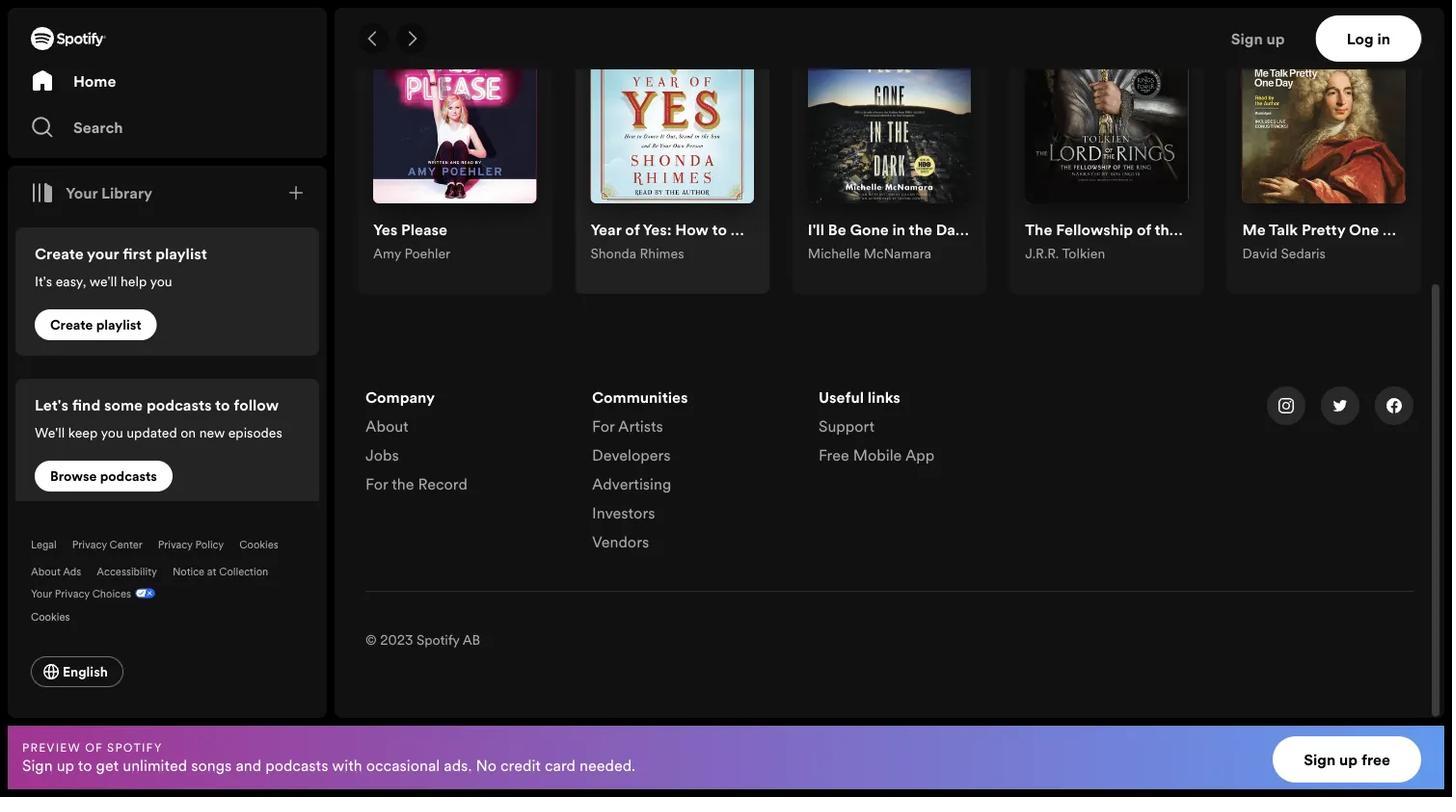 Task type: vqa. For each thing, say whether or not it's contained in the screenshot.
Crazy the crazy
no



Task type: describe. For each thing, give the bounding box(es) containing it.
great first audiobooks element
[[358, 0, 1422, 294]]

privacy for privacy policy
[[158, 537, 193, 552]]

list containing communities
[[592, 387, 796, 560]]

it's
[[35, 272, 52, 290]]

podcasts inside preview of spotify sign up to get unlimited songs and podcasts with occasional ads. no credit card needed.
[[265, 756, 328, 777]]

card
[[545, 756, 576, 777]]

privacy center link
[[72, 537, 142, 552]]

communities
[[592, 387, 688, 408]]

policy
[[195, 537, 224, 552]]

spotify for ab
[[417, 631, 460, 649]]

search
[[73, 117, 123, 138]]

instagram image
[[1279, 398, 1294, 414]]

your library
[[66, 182, 153, 204]]

shonda
[[591, 244, 637, 262]]

yes please link
[[373, 219, 448, 244]]

up for sign up
[[1267, 28, 1285, 49]]

collection
[[219, 564, 268, 579]]

let's
[[35, 395, 69, 416]]

company about jobs for the record
[[366, 387, 468, 495]]

top bar and user menu element
[[335, 8, 1445, 69]]

legal
[[31, 537, 57, 552]]

david
[[1243, 244, 1278, 262]]

your for your privacy choices
[[31, 586, 52, 601]]

about inside the main element
[[31, 564, 60, 579]]

accessibility
[[97, 564, 157, 579]]

english
[[63, 663, 108, 681]]

new
[[199, 423, 225, 442]]

sign for sign up
[[1231, 28, 1263, 49]]

occasional
[[366, 756, 440, 777]]

log
[[1347, 28, 1374, 49]]

on
[[181, 423, 196, 442]]

search link
[[31, 108, 304, 147]]

create for your
[[35, 243, 84, 264]]

developers link
[[592, 444, 671, 473]]

for artists link
[[592, 416, 663, 444]]

songs
[[191, 756, 232, 777]]

unlimited
[[123, 756, 187, 777]]

mcnamara
[[864, 244, 932, 262]]

facebook image
[[1387, 398, 1402, 414]]

artists
[[618, 416, 663, 437]]

yes please amy poehler
[[373, 219, 451, 262]]

in
[[1378, 28, 1391, 49]]

spotify - web player: music for everyone element
[[335, 0, 1445, 688]]

me talk pretty one day link
[[1243, 219, 1411, 244]]

one
[[1349, 219, 1380, 240]]

j.r.r. tolkien
[[1026, 244, 1106, 262]]

with
[[332, 756, 362, 777]]

center
[[110, 537, 142, 552]]

list containing useful links
[[819, 387, 1022, 473]]

1 horizontal spatial cookies link
[[239, 537, 279, 552]]

log in
[[1347, 28, 1391, 49]]

get
[[96, 756, 119, 777]]

create playlist
[[50, 316, 141, 334]]

vendors link
[[592, 531, 649, 560]]

yes
[[373, 219, 398, 240]]

podcasts inside let's find some podcasts to follow we'll keep you updated on new episodes
[[147, 395, 212, 416]]

notice at collection link
[[173, 564, 268, 579]]

rhimes
[[640, 244, 684, 262]]

me
[[1243, 219, 1266, 240]]

go forward image
[[404, 31, 420, 46]]

© 2023 spotify ab
[[366, 631, 481, 649]]

jobs
[[366, 444, 399, 466]]

talk
[[1269, 219, 1298, 240]]

links
[[868, 387, 901, 408]]

ab
[[463, 631, 481, 649]]

log in button
[[1316, 15, 1422, 62]]

up inside preview of spotify sign up to get unlimited songs and podcasts with occasional ads. no credit card needed.
[[57, 756, 74, 777]]

about link
[[366, 416, 409, 444]]

privacy for privacy center
[[72, 537, 107, 552]]

needed.
[[580, 756, 636, 777]]

support
[[819, 416, 875, 437]]

first
[[123, 243, 152, 264]]

your for your library
[[66, 182, 98, 204]]

free
[[1362, 749, 1391, 771]]

for inside company about jobs for the record
[[366, 473, 388, 495]]

0 horizontal spatial cookies link
[[31, 605, 85, 626]]

legal link
[[31, 537, 57, 552]]

advertising
[[592, 473, 672, 495]]

your privacy choices button
[[31, 586, 131, 601]]

notice at collection
[[173, 564, 268, 579]]

about inside company about jobs for the record
[[366, 416, 409, 437]]

communities for artists developers advertising investors vendors
[[592, 387, 688, 553]]

the
[[392, 473, 414, 495]]

sign up
[[1231, 28, 1285, 49]]

me talk pretty one day david sedaris
[[1243, 219, 1411, 262]]

create your first playlist it's easy, we'll help you
[[35, 243, 207, 290]]

ads
[[63, 564, 81, 579]]

follow
[[234, 395, 279, 416]]

about ads
[[31, 564, 81, 579]]

california consumer privacy act (ccpa) opt-out icon image
[[131, 586, 155, 605]]

advertising link
[[592, 473, 672, 502]]

no
[[476, 756, 497, 777]]

at
[[207, 564, 216, 579]]

playlist inside button
[[96, 316, 141, 334]]

poehler
[[405, 244, 451, 262]]

to inside preview of spotify sign up to get unlimited songs and podcasts with occasional ads. no credit card needed.
[[78, 756, 92, 777]]

to inside let's find some podcasts to follow we'll keep you updated on new episodes
[[215, 395, 230, 416]]

free
[[819, 444, 850, 466]]

let's find some podcasts to follow we'll keep you updated on new episodes
[[35, 395, 282, 442]]

cookies for the rightmost cookies link
[[239, 537, 279, 552]]

investors
[[592, 502, 655, 524]]

twitter image
[[1333, 398, 1348, 414]]



Task type: locate. For each thing, give the bounding box(es) containing it.
1 horizontal spatial cookies
[[239, 537, 279, 552]]

your inside button
[[66, 182, 98, 204]]

0 vertical spatial cookies
[[239, 537, 279, 552]]

vendors
[[592, 531, 649, 553]]

0 vertical spatial playlist
[[155, 243, 207, 264]]

shonda rhimes
[[591, 244, 684, 262]]

main element
[[8, 8, 327, 719]]

privacy policy link
[[158, 537, 224, 552]]

mobile
[[853, 444, 902, 466]]

1 vertical spatial about
[[31, 564, 60, 579]]

library
[[101, 182, 153, 204]]

spotify for sign
[[107, 740, 163, 756]]

cookies
[[239, 537, 279, 552], [31, 610, 70, 624]]

your down about ads "link" on the left bottom of page
[[31, 586, 52, 601]]

create up "easy," on the top left of the page
[[35, 243, 84, 264]]

home
[[73, 70, 116, 92]]

useful links support free mobile app
[[819, 387, 935, 466]]

easy,
[[56, 272, 86, 290]]

useful
[[819, 387, 864, 408]]

support link
[[819, 416, 875, 444]]

1 vertical spatial playlist
[[96, 316, 141, 334]]

podcasts right and
[[265, 756, 328, 777]]

keep
[[68, 423, 98, 442]]

0 vertical spatial cookies link
[[239, 537, 279, 552]]

go back image
[[366, 31, 381, 46]]

you right help
[[150, 272, 172, 290]]

0 horizontal spatial to
[[78, 756, 92, 777]]

create inside 'create your first playlist it's easy, we'll help you'
[[35, 243, 84, 264]]

1 horizontal spatial about
[[366, 416, 409, 437]]

1 vertical spatial cookies link
[[31, 605, 85, 626]]

updated
[[127, 423, 177, 442]]

cookies down your privacy choices
[[31, 610, 70, 624]]

1 vertical spatial spotify
[[107, 740, 163, 756]]

for left artists
[[592, 416, 615, 437]]

english button
[[31, 657, 123, 688]]

spotify inside preview of spotify sign up to get unlimited songs and podcasts with occasional ads. no credit card needed.
[[107, 740, 163, 756]]

1 vertical spatial to
[[78, 756, 92, 777]]

sign inside preview of spotify sign up to get unlimited songs and podcasts with occasional ads. no credit card needed.
[[22, 756, 53, 777]]

we'll
[[35, 423, 65, 442]]

your privacy choices
[[31, 586, 131, 601]]

j.r.r.
[[1026, 244, 1059, 262]]

1 horizontal spatial list
[[592, 387, 796, 560]]

for the record link
[[366, 473, 468, 502]]

ads.
[[444, 756, 472, 777]]

0 vertical spatial you
[[150, 272, 172, 290]]

please
[[401, 219, 448, 240]]

to left get
[[78, 756, 92, 777]]

1 vertical spatial cookies
[[31, 610, 70, 624]]

podcasts up on
[[147, 395, 212, 416]]

0 horizontal spatial up
[[57, 756, 74, 777]]

1 horizontal spatial for
[[592, 416, 615, 437]]

your library button
[[23, 174, 160, 212]]

0 vertical spatial spotify
[[417, 631, 460, 649]]

create inside button
[[50, 316, 93, 334]]

privacy policy
[[158, 537, 224, 552]]

browse
[[50, 467, 97, 486]]

up for sign up free
[[1340, 749, 1358, 771]]

your left library
[[66, 182, 98, 204]]

credit
[[501, 756, 541, 777]]

developers
[[592, 444, 671, 466]]

1 horizontal spatial you
[[150, 272, 172, 290]]

cookies up collection
[[239, 537, 279, 552]]

record
[[418, 473, 468, 495]]

0 horizontal spatial playlist
[[96, 316, 141, 334]]

spotify
[[417, 631, 460, 649], [107, 740, 163, 756]]

and
[[236, 756, 262, 777]]

sign inside the top bar and user menu element
[[1231, 28, 1263, 49]]

jobs link
[[366, 444, 399, 473]]

podcasts down updated
[[100, 467, 157, 486]]

to up new
[[215, 395, 230, 416]]

spotify right of
[[107, 740, 163, 756]]

0 vertical spatial about
[[366, 416, 409, 437]]

to
[[215, 395, 230, 416], [78, 756, 92, 777]]

0 horizontal spatial you
[[101, 423, 123, 442]]

for
[[592, 416, 615, 437], [366, 473, 388, 495]]

up left log
[[1267, 28, 1285, 49]]

about
[[366, 416, 409, 437], [31, 564, 60, 579]]

your
[[87, 243, 119, 264]]

privacy up notice
[[158, 537, 193, 552]]

1 vertical spatial your
[[31, 586, 52, 601]]

1 list from the left
[[366, 387, 569, 502]]

sign up free button
[[1273, 737, 1422, 783]]

up left free
[[1340, 749, 1358, 771]]

0 vertical spatial for
[[592, 416, 615, 437]]

michelle mcnamara
[[808, 244, 932, 262]]

you right keep
[[101, 423, 123, 442]]

0 horizontal spatial list
[[366, 387, 569, 502]]

create
[[35, 243, 84, 264], [50, 316, 93, 334]]

about up jobs
[[366, 416, 409, 437]]

help
[[121, 272, 147, 290]]

list
[[366, 387, 569, 502], [592, 387, 796, 560], [819, 387, 1022, 473]]

0 vertical spatial podcasts
[[147, 395, 212, 416]]

about left ads
[[31, 564, 60, 579]]

2 horizontal spatial sign
[[1304, 749, 1336, 771]]

2 list from the left
[[592, 387, 796, 560]]

about ads link
[[31, 564, 81, 579]]

1 horizontal spatial spotify
[[417, 631, 460, 649]]

privacy up ads
[[72, 537, 107, 552]]

2 vertical spatial podcasts
[[265, 756, 328, 777]]

up
[[1267, 28, 1285, 49], [1340, 749, 1358, 771], [57, 756, 74, 777]]

cookies for cookies link to the left
[[31, 610, 70, 624]]

1 horizontal spatial playlist
[[155, 243, 207, 264]]

app
[[906, 444, 935, 466]]

create down "easy," on the top left of the page
[[50, 316, 93, 334]]

sign for sign up free
[[1304, 749, 1336, 771]]

2 horizontal spatial up
[[1340, 749, 1358, 771]]

privacy down ads
[[55, 586, 90, 601]]

0 horizontal spatial sign
[[22, 756, 53, 777]]

spotify left ab
[[417, 631, 460, 649]]

choices
[[92, 586, 131, 601]]

0 vertical spatial to
[[215, 395, 230, 416]]

1 horizontal spatial to
[[215, 395, 230, 416]]

0 vertical spatial your
[[66, 182, 98, 204]]

playlist right first
[[155, 243, 207, 264]]

0 horizontal spatial about
[[31, 564, 60, 579]]

cookies link down your privacy choices
[[31, 605, 85, 626]]

2023
[[380, 631, 413, 649]]

sign up button
[[1224, 15, 1316, 62]]

©
[[366, 631, 377, 649]]

playlist inside 'create your first playlist it's easy, we'll help you'
[[155, 243, 207, 264]]

cookies link
[[239, 537, 279, 552], [31, 605, 85, 626]]

accessibility link
[[97, 564, 157, 579]]

0 horizontal spatial your
[[31, 586, 52, 601]]

for inside communities for artists developers advertising investors vendors
[[592, 416, 615, 437]]

you inside 'create your first playlist it's easy, we'll help you'
[[150, 272, 172, 290]]

1 horizontal spatial up
[[1267, 28, 1285, 49]]

cookies inside cookies link
[[31, 610, 70, 624]]

free mobile app link
[[819, 444, 935, 473]]

list containing company
[[366, 387, 569, 502]]

1 vertical spatial create
[[50, 316, 93, 334]]

1 vertical spatial podcasts
[[100, 467, 157, 486]]

you inside let's find some podcasts to follow we'll keep you updated on new episodes
[[101, 423, 123, 442]]

sign
[[1231, 28, 1263, 49], [1304, 749, 1336, 771], [22, 756, 53, 777]]

for left the
[[366, 473, 388, 495]]

podcasts
[[147, 395, 212, 416], [100, 467, 157, 486], [265, 756, 328, 777]]

michelle
[[808, 244, 861, 262]]

privacy center
[[72, 537, 142, 552]]

pretty
[[1302, 219, 1346, 240]]

create for playlist
[[50, 316, 93, 334]]

spotify image
[[31, 27, 106, 50]]

day
[[1383, 219, 1411, 240]]

cookies link up collection
[[239, 537, 279, 552]]

up left of
[[57, 756, 74, 777]]

preview
[[22, 740, 81, 756]]

you for some
[[101, 423, 123, 442]]

0 horizontal spatial for
[[366, 473, 388, 495]]

1 horizontal spatial sign
[[1231, 28, 1263, 49]]

2 horizontal spatial list
[[819, 387, 1022, 473]]

preview of spotify sign up to get unlimited songs and podcasts with occasional ads. no credit card needed.
[[22, 740, 636, 777]]

0 horizontal spatial cookies
[[31, 610, 70, 624]]

1 vertical spatial for
[[366, 473, 388, 495]]

some
[[104, 395, 143, 416]]

tolkien
[[1062, 244, 1106, 262]]

0 vertical spatial create
[[35, 243, 84, 264]]

you for first
[[150, 272, 172, 290]]

0 horizontal spatial spotify
[[107, 740, 163, 756]]

up inside the top bar and user menu element
[[1267, 28, 1285, 49]]

3 list from the left
[[819, 387, 1022, 473]]

1 horizontal spatial your
[[66, 182, 98, 204]]

1 vertical spatial you
[[101, 423, 123, 442]]

investors link
[[592, 502, 655, 531]]

playlist down help
[[96, 316, 141, 334]]

podcasts inside browse podcasts link
[[100, 467, 157, 486]]



